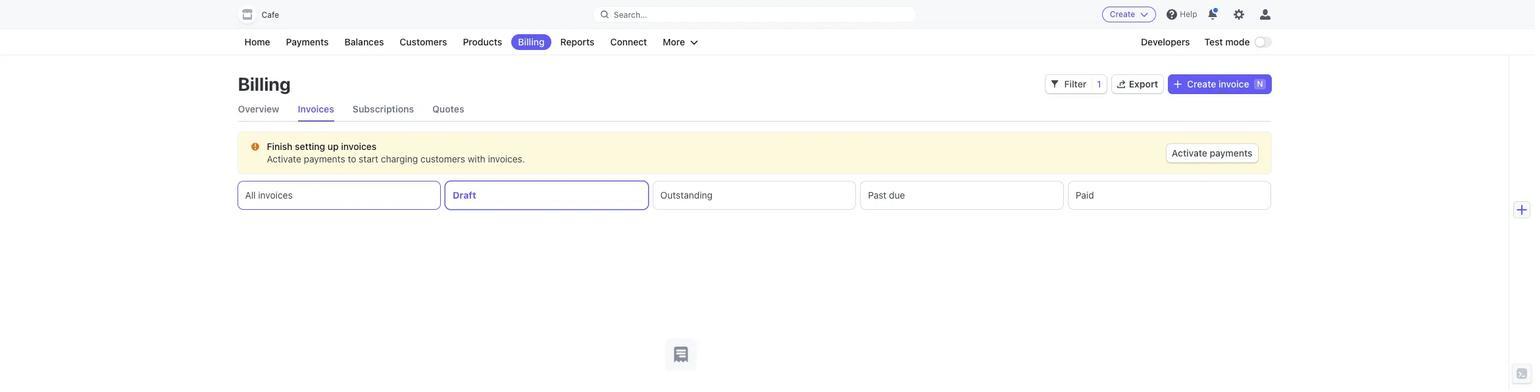 Task type: vqa. For each thing, say whether or not it's contained in the screenshot.
Developers on the right top of page
yes



Task type: locate. For each thing, give the bounding box(es) containing it.
0 horizontal spatial activate
[[267, 153, 301, 165]]

draft button
[[446, 182, 648, 209]]

more
[[663, 36, 685, 47]]

svg image left finish
[[251, 143, 259, 151]]

invoice
[[1219, 78, 1249, 90]]

1 horizontal spatial billing
[[518, 36, 545, 47]]

0 horizontal spatial payments
[[304, 153, 345, 165]]

paid
[[1076, 190, 1094, 201]]

0 vertical spatial invoices
[[341, 141, 377, 152]]

activate down finish
[[267, 153, 301, 165]]

payments
[[1210, 147, 1253, 159], [304, 153, 345, 165]]

billing left reports
[[518, 36, 545, 47]]

0 horizontal spatial create
[[1110, 9, 1136, 19]]

payments inside finish setting up invoices activate payments to start charging customers with invoices.
[[304, 153, 345, 165]]

tab list
[[238, 97, 1271, 122], [238, 182, 1271, 209]]

outstanding button
[[653, 182, 856, 209]]

create button
[[1102, 7, 1157, 22]]

svg image
[[1051, 80, 1059, 88], [251, 143, 259, 151]]

activate inside finish setting up invoices activate payments to start charging customers with invoices.
[[267, 153, 301, 165]]

past due button
[[861, 182, 1063, 209]]

connect
[[610, 36, 647, 47]]

create inside button
[[1110, 9, 1136, 19]]

customers link
[[393, 34, 454, 50]]

activate
[[1172, 147, 1208, 159], [267, 153, 301, 165]]

1 vertical spatial svg image
[[251, 143, 259, 151]]

1
[[1097, 78, 1102, 90]]

invoices right all
[[258, 190, 293, 201]]

overview
[[238, 103, 279, 115]]

1 horizontal spatial svg image
[[1051, 80, 1059, 88]]

tab list containing all invoices
[[238, 182, 1271, 209]]

developers
[[1141, 36, 1190, 47]]

0 vertical spatial tab list
[[238, 97, 1271, 122]]

past due
[[868, 190, 905, 201]]

payments inside activate payments link
[[1210, 147, 1253, 159]]

2 tab list from the top
[[238, 182, 1271, 209]]

past
[[868, 190, 887, 201]]

0 horizontal spatial billing
[[238, 73, 291, 95]]

billing
[[518, 36, 545, 47], [238, 73, 291, 95]]

0 vertical spatial svg image
[[1051, 80, 1059, 88]]

test mode
[[1205, 36, 1250, 47]]

create
[[1110, 9, 1136, 19], [1187, 78, 1216, 90]]

developers link
[[1135, 34, 1197, 50]]

mode
[[1226, 36, 1250, 47]]

1 vertical spatial create
[[1187, 78, 1216, 90]]

1 horizontal spatial invoices
[[341, 141, 377, 152]]

connect link
[[604, 34, 654, 50]]

1 vertical spatial tab list
[[238, 182, 1271, 209]]

0 horizontal spatial svg image
[[251, 143, 259, 151]]

create for create invoice
[[1187, 78, 1216, 90]]

Search… text field
[[593, 6, 916, 23]]

up
[[328, 141, 339, 152]]

0 vertical spatial create
[[1110, 9, 1136, 19]]

overview link
[[238, 97, 279, 121]]

invoices
[[341, 141, 377, 152], [258, 190, 293, 201]]

test
[[1205, 36, 1223, 47]]

products
[[463, 36, 502, 47]]

invoices up to
[[341, 141, 377, 152]]

1 tab list from the top
[[238, 97, 1271, 122]]

1 vertical spatial invoices
[[258, 190, 293, 201]]

export button
[[1112, 75, 1164, 93]]

0 horizontal spatial invoices
[[258, 190, 293, 201]]

paid button
[[1069, 182, 1271, 209]]

activate up paid "button"
[[1172, 147, 1208, 159]]

reports
[[560, 36, 595, 47]]

home link
[[238, 34, 277, 50]]

quotes link
[[432, 97, 464, 121]]

invoices
[[298, 103, 334, 115]]

setting
[[295, 141, 325, 152]]

0 vertical spatial billing
[[518, 36, 545, 47]]

billing up overview
[[238, 73, 291, 95]]

draft
[[453, 190, 476, 201]]

create up developers "link"
[[1110, 9, 1136, 19]]

activate payments
[[1172, 147, 1253, 159]]

1 horizontal spatial payments
[[1210, 147, 1253, 159]]

balances link
[[338, 34, 391, 50]]

1 horizontal spatial activate
[[1172, 147, 1208, 159]]

1 horizontal spatial create
[[1187, 78, 1216, 90]]

create right svg icon
[[1187, 78, 1216, 90]]

activate inside activate payments link
[[1172, 147, 1208, 159]]

home
[[245, 36, 270, 47]]

all invoices button
[[238, 182, 440, 209]]

start
[[359, 153, 378, 165]]

n
[[1257, 79, 1263, 89]]

svg image left filter
[[1051, 80, 1059, 88]]

Search… search field
[[593, 6, 916, 23]]



Task type: describe. For each thing, give the bounding box(es) containing it.
invoices inside finish setting up invoices activate payments to start charging customers with invoices.
[[341, 141, 377, 152]]

all invoices
[[245, 190, 293, 201]]

customers
[[421, 153, 465, 165]]

tab list containing overview
[[238, 97, 1271, 122]]

payments
[[286, 36, 329, 47]]

to
[[348, 153, 356, 165]]

create invoice
[[1187, 78, 1249, 90]]

subscriptions
[[353, 103, 414, 115]]

payments link
[[279, 34, 335, 50]]

all
[[245, 190, 256, 201]]

billing inside "link"
[[518, 36, 545, 47]]

invoices link
[[298, 97, 334, 121]]

customers
[[400, 36, 447, 47]]

billing link
[[512, 34, 551, 50]]

outstanding
[[661, 190, 713, 201]]

finish setting up invoices activate payments to start charging customers with invoices.
[[267, 141, 525, 165]]

with
[[468, 153, 486, 165]]

1 vertical spatial billing
[[238, 73, 291, 95]]

filter
[[1065, 78, 1087, 90]]

due
[[889, 190, 905, 201]]

help
[[1180, 9, 1197, 19]]

more button
[[656, 34, 705, 50]]

search…
[[614, 10, 647, 19]]

subscriptions link
[[353, 97, 414, 121]]

create for create
[[1110, 9, 1136, 19]]

cafe
[[262, 10, 279, 20]]

quotes
[[432, 103, 464, 115]]

invoices.
[[488, 153, 525, 165]]

activate payments link
[[1167, 144, 1258, 163]]

export
[[1129, 78, 1158, 90]]

balances
[[345, 36, 384, 47]]

charging
[[381, 153, 418, 165]]

products link
[[456, 34, 509, 50]]

invoices inside button
[[258, 190, 293, 201]]

svg image
[[1174, 80, 1182, 88]]

finish
[[267, 141, 293, 152]]

cafe button
[[238, 5, 292, 24]]

reports link
[[554, 34, 601, 50]]

help button
[[1162, 4, 1203, 25]]



